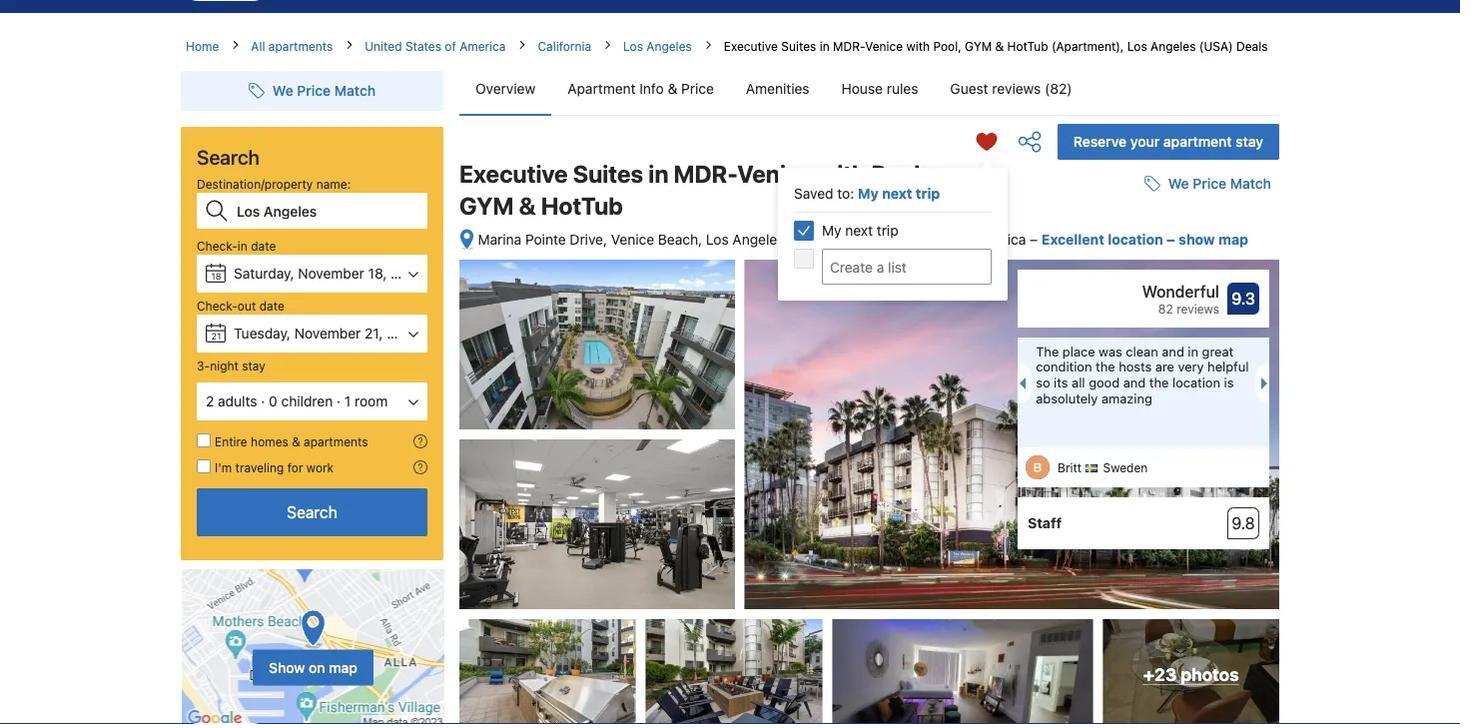 Task type: locate. For each thing, give the bounding box(es) containing it.
–
[[1030, 231, 1038, 248], [1167, 231, 1175, 248]]

my
[[858, 185, 879, 202], [822, 222, 842, 239]]

los right beach,
[[706, 231, 729, 248]]

0 horizontal spatial map
[[329, 659, 358, 676]]

1 vertical spatial pool,
[[871, 160, 925, 188]]

0 horizontal spatial price
[[297, 82, 331, 99]]

1 horizontal spatial mdr-
[[833, 39, 865, 53]]

apartments up 'work'
[[304, 434, 368, 448]]

executive suites in mdr-venice with pool, gym & hottub (apartment), los angeles (usa) deals link
[[724, 39, 1268, 53]]

next right the to:
[[882, 185, 912, 202]]

0 vertical spatial gym
[[965, 39, 992, 53]]

mdr- inside executive suites in mdr-venice with pool, gym & hottub
[[674, 160, 737, 188]]

0 vertical spatial november
[[298, 265, 364, 282]]

1 horizontal spatial for
[[1228, 37, 1243, 51]]

location
[[1108, 231, 1163, 248], [1173, 375, 1221, 390]]

0 vertical spatial states
[[405, 39, 441, 53]]

united right all apartments "link"
[[365, 39, 402, 53]]

check- up 18 at top left
[[197, 239, 238, 253]]

price
[[681, 80, 714, 97], [297, 82, 331, 99], [1193, 175, 1227, 192]]

3-
[[197, 359, 210, 373]]

price down all apartments "link"
[[297, 82, 331, 99]]

states
[[405, 39, 441, 53], [912, 231, 953, 248]]

pool, up guest
[[933, 39, 962, 53]]

overview
[[475, 80, 536, 97]]

0 horizontal spatial venice
[[611, 231, 654, 248]]

on
[[309, 659, 325, 676]]

helpful
[[1208, 359, 1249, 374]]

check-out date
[[197, 299, 284, 313]]

0 horizontal spatial suites
[[573, 160, 643, 188]]

2023 right 21,
[[387, 325, 421, 342]]

1 horizontal spatial stay
[[1236, 133, 1264, 150]]

match down 'united states of america' link
[[334, 82, 376, 99]]

2 angeles from the left
[[1151, 39, 1196, 53]]

for left 'work'
[[287, 460, 303, 474]]

venice for executive suites in mdr-venice with pool, gym & hottub (apartment), los angeles (usa) deals
[[865, 39, 903, 53]]

gym for executive suites in mdr-venice with pool, gym & hottub (apartment), los angeles (usa) deals
[[965, 39, 992, 53]]

1 horizontal spatial with
[[906, 39, 930, 53]]

info
[[640, 80, 664, 97]]

1 horizontal spatial trip
[[916, 185, 940, 202]]

children
[[281, 393, 333, 410]]

map right show
[[1219, 231, 1249, 248]]

· right children
[[337, 393, 341, 410]]

0 horizontal spatial pool,
[[871, 160, 925, 188]]

1 horizontal spatial hottub
[[1007, 39, 1048, 53]]

price for right we price match dropdown button
[[1193, 175, 1227, 192]]

pool,
[[933, 39, 962, 53], [871, 160, 925, 188]]

1 vertical spatial search
[[287, 503, 337, 522]]

if you select this option, we'll show you popular business travel features like breakfast, wifi and free parking. image
[[414, 460, 428, 474], [414, 460, 428, 474]]

21,
[[365, 325, 383, 342]]

0 horizontal spatial united
[[365, 39, 402, 53]]

1 horizontal spatial suites
[[781, 39, 816, 53]]

1 vertical spatial november
[[294, 325, 361, 342]]

search section
[[173, 55, 451, 724]]

the up good
[[1096, 359, 1115, 374]]

0 vertical spatial suites
[[781, 39, 816, 53]]

apartments inside "link"
[[269, 39, 333, 53]]

0 horizontal spatial hottub
[[541, 192, 623, 220]]

0 horizontal spatial we
[[273, 82, 293, 99]]

1 vertical spatial mdr-
[[674, 160, 737, 188]]

1 check- from the top
[[197, 239, 238, 253]]

0 vertical spatial 2023
[[391, 265, 424, 282]]

0 vertical spatial location
[[1108, 231, 1163, 248]]

0 vertical spatial pool,
[[933, 39, 962, 53]]

we price match down all apartments "link"
[[273, 82, 376, 99]]

1 horizontal spatial executive
[[724, 39, 778, 53]]

show
[[1179, 231, 1215, 248]]

1 – from the left
[[1030, 231, 1038, 248]]

1 horizontal spatial my
[[858, 185, 879, 202]]

1 horizontal spatial –
[[1167, 231, 1175, 248]]

reviews inside the wonderful 82 reviews
[[1177, 302, 1220, 316]]

& right homes
[[292, 434, 300, 448]]

hottub up guest reviews (82)
[[1007, 39, 1048, 53]]

1 horizontal spatial we
[[1168, 175, 1189, 192]]

executive up marina
[[459, 160, 568, 188]]

0 horizontal spatial search
[[197, 145, 260, 168]]

& inside search section
[[292, 434, 300, 448]]

1 vertical spatial stay
[[242, 359, 265, 373]]

check- for out
[[197, 299, 238, 313]]

with for executive suites in mdr-venice with pool, gym & hottub (apartment), los angeles (usa) deals
[[906, 39, 930, 53]]

2023
[[391, 265, 424, 282], [387, 325, 421, 342]]

1 horizontal spatial states
[[912, 231, 953, 248]]

1 vertical spatial we price match
[[1168, 175, 1272, 192]]

the
[[1036, 344, 1059, 359]]

2 check- from the top
[[197, 299, 238, 313]]

0 horizontal spatial the
[[1096, 359, 1115, 374]]

0 vertical spatial search
[[197, 145, 260, 168]]

los right (apartment), at the right top of page
[[1127, 39, 1147, 53]]

0 vertical spatial we price match button
[[241, 73, 384, 109]]

america
[[460, 39, 506, 53], [973, 231, 1026, 248]]

we price match button inside search section
[[241, 73, 384, 109]]

stay
[[1236, 133, 1264, 150], [242, 359, 265, 373]]

executive inside executive suites in mdr-venice with pool, gym & hottub
[[459, 160, 568, 188]]

drive,
[[570, 231, 607, 248]]

angeles,
[[733, 231, 788, 248]]

1 horizontal spatial search
[[287, 503, 337, 522]]

we price match button down apartment
[[1136, 166, 1280, 202]]

0 vertical spatial venice
[[865, 39, 903, 53]]

in
[[820, 39, 830, 53], [649, 160, 669, 188], [238, 239, 248, 253], [1188, 344, 1199, 359]]

0 horizontal spatial trip
[[877, 222, 899, 239]]

in inside the place was clean and in great condition the hosts are very helpful so its all good and the location is absolutely amazing
[[1188, 344, 1199, 359]]

1 vertical spatial we price match button
[[1136, 166, 1280, 202]]

reviews left (82)
[[992, 80, 1041, 97]]

1 vertical spatial match
[[1230, 175, 1272, 192]]

with up 'my next trip'
[[818, 160, 866, 188]]

and
[[1162, 344, 1184, 359], [1123, 375, 1146, 390]]

with
[[906, 39, 930, 53], [818, 160, 866, 188]]

check- down 18 at top left
[[197, 299, 238, 313]]

1 vertical spatial my
[[822, 222, 842, 239]]

los up apartment info & price
[[623, 39, 643, 53]]

in inside search section
[[238, 239, 248, 253]]

gym up marina
[[459, 192, 514, 220]]

1 vertical spatial states
[[912, 231, 953, 248]]

0 vertical spatial date
[[251, 239, 276, 253]]

1 inside button
[[344, 393, 351, 410]]

stay right apartment
[[1236, 133, 1264, 150]]

0 horizontal spatial gym
[[459, 192, 514, 220]]

date up saturday,
[[251, 239, 276, 253]]

entire homes & apartments
[[215, 434, 368, 448]]

match inside search section
[[334, 82, 376, 99]]

house rules link
[[826, 63, 934, 115]]

0 horizontal spatial angeles
[[647, 39, 692, 53]]

apartments
[[269, 39, 333, 53], [304, 434, 368, 448]]

0 vertical spatial match
[[334, 82, 376, 99]]

angeles left only
[[1151, 39, 1196, 53]]

0 vertical spatial executive
[[724, 39, 778, 53]]

suites up amenities
[[781, 39, 816, 53]]

0
[[269, 393, 277, 410]]

saturday, november 18, 2023
[[234, 265, 424, 282]]

suites inside executive suites in mdr-venice with pool, gym & hottub
[[573, 160, 643, 188]]

1 vertical spatial the
[[1149, 375, 1169, 390]]

0 vertical spatial of
[[445, 39, 456, 53]]

1 horizontal spatial we price match
[[1168, 175, 1272, 192]]

pool, for executive suites in mdr-venice with pool, gym & hottub (apartment), los angeles (usa) deals
[[933, 39, 962, 53]]

(usa)
[[1199, 39, 1233, 53]]

& inside executive suites in mdr-venice with pool, gym & hottub
[[519, 192, 536, 220]]

executive suites in mdr-venice with pool, gym & hottub (apartment), los angeles (usa) deals
[[724, 39, 1268, 53]]

work
[[306, 460, 334, 474]]

in up beach,
[[649, 160, 669, 188]]

1 horizontal spatial pool,
[[933, 39, 962, 53]]

0 vertical spatial america
[[460, 39, 506, 53]]

0 vertical spatial stay
[[1236, 133, 1264, 150]]

united
[[365, 39, 402, 53], [865, 231, 908, 248]]

check-
[[197, 239, 238, 253], [197, 299, 238, 313]]

stay right night
[[242, 359, 265, 373]]

0 horizontal spatial 1
[[344, 393, 351, 410]]

pool, right the to:
[[871, 160, 925, 188]]

guest reviews (82)
[[950, 80, 1072, 97]]

1 vertical spatial reviews
[[1177, 302, 1220, 316]]

0 vertical spatial the
[[1096, 359, 1115, 374]]

gym inside executive suites in mdr-venice with pool, gym & hottub
[[459, 192, 514, 220]]

– left excellent
[[1030, 231, 1038, 248]]

venice right drive,
[[611, 231, 654, 248]]

we price match down apartment
[[1168, 175, 1272, 192]]

for inside search section
[[287, 460, 303, 474]]

for right only
[[1228, 37, 1243, 51]]

britt
[[1058, 461, 1082, 475]]

november
[[298, 265, 364, 282], [294, 325, 361, 342]]

we down all apartments
[[273, 82, 293, 99]]

house
[[842, 80, 883, 97]]

1 horizontal spatial reviews
[[1177, 302, 1220, 316]]

& up pointe
[[519, 192, 536, 220]]

1 horizontal spatial los
[[706, 231, 729, 248]]

price inside search section
[[297, 82, 331, 99]]

0 horizontal spatial for
[[287, 460, 303, 474]]

stay inside search section
[[242, 359, 265, 373]]

1 vertical spatial for
[[287, 460, 303, 474]]

18,
[[368, 265, 387, 282]]

and down hosts
[[1123, 375, 1146, 390]]

trip down my next trip 'link'
[[877, 222, 899, 239]]

0 horizontal spatial mdr-
[[674, 160, 737, 188]]

1 vertical spatial with
[[818, 160, 866, 188]]

rated wonderful element
[[1028, 280, 1220, 304]]

we price match button down all apartments "link"
[[241, 73, 384, 109]]

suites up drive,
[[573, 160, 643, 188]]

overview link
[[459, 63, 552, 115]]

only for 1 guest
[[1199, 37, 1287, 51]]

we down reserve your apartment stay button
[[1168, 175, 1189, 192]]

check-in date
[[197, 239, 276, 253]]

search down 'work'
[[287, 503, 337, 522]]

0 horizontal spatial executive
[[459, 160, 568, 188]]

america left excellent
[[973, 231, 1026, 248]]

in up saturday,
[[238, 239, 248, 253]]

& up guest reviews (82)
[[995, 39, 1004, 53]]

in up amenities link
[[820, 39, 830, 53]]

next down saved to: my next trip
[[845, 222, 873, 239]]

1 vertical spatial we
[[1168, 175, 1189, 192]]

venice up 'house rules'
[[865, 39, 903, 53]]

1 left guest at the top of the page
[[1247, 37, 1252, 51]]

2 horizontal spatial price
[[1193, 175, 1227, 192]]

0 vertical spatial united
[[365, 39, 402, 53]]

the
[[1096, 359, 1115, 374], [1149, 375, 1169, 390]]

1 horizontal spatial united
[[865, 231, 908, 248]]

Where are you going? field
[[229, 193, 428, 229]]

executive up amenities
[[724, 39, 778, 53]]

night
[[210, 359, 239, 373]]

in up very
[[1188, 344, 1199, 359]]

united up create a list field
[[865, 231, 908, 248]]

0 vertical spatial my
[[858, 185, 879, 202]]

match down apartment
[[1230, 175, 1272, 192]]

mdr- up beach,
[[674, 160, 737, 188]]

location up rated wonderful element
[[1108, 231, 1163, 248]]

1 left room
[[344, 393, 351, 410]]

venice inside executive suites in mdr-venice with pool, gym & hottub
[[737, 160, 813, 188]]

with for executive suites in mdr-venice with pool, gym & hottub
[[818, 160, 866, 188]]

marina
[[478, 231, 522, 248]]

date
[[251, 239, 276, 253], [259, 299, 284, 313]]

2023 right the 18,
[[391, 265, 424, 282]]

0 vertical spatial check-
[[197, 239, 238, 253]]

hottub inside executive suites in mdr-venice with pool, gym & hottub
[[541, 192, 623, 220]]

0 vertical spatial with
[[906, 39, 930, 53]]

angeles up info
[[647, 39, 692, 53]]

2 horizontal spatial venice
[[865, 39, 903, 53]]

we inside search section
[[273, 82, 293, 99]]

1 horizontal spatial location
[[1173, 375, 1221, 390]]

los angeles
[[623, 39, 692, 53]]

0 vertical spatial we
[[273, 82, 293, 99]]

1 vertical spatial next
[[845, 222, 873, 239]]

0 horizontal spatial we price match button
[[241, 73, 384, 109]]

1
[[1247, 37, 1252, 51], [344, 393, 351, 410]]

1 vertical spatial 2023
[[387, 325, 421, 342]]

guest reviews (82) link
[[934, 63, 1088, 115]]

price right info
[[681, 80, 714, 97]]

place
[[1063, 344, 1095, 359]]

gym up guest
[[965, 39, 992, 53]]

my right the to:
[[858, 185, 879, 202]]

my right ca
[[822, 222, 842, 239]]

– left show
[[1167, 231, 1175, 248]]

los
[[623, 39, 643, 53], [1127, 39, 1147, 53], [706, 231, 729, 248]]

search
[[197, 145, 260, 168], [287, 503, 337, 522]]

pointe
[[525, 231, 566, 248]]

we'll show you stays where you can have the entire place to yourself image
[[414, 434, 428, 448], [414, 434, 428, 448]]

reviews down wonderful
[[1177, 302, 1220, 316]]

adults
[[218, 393, 257, 410]]

condition
[[1036, 359, 1092, 374]]

the down "are"
[[1149, 375, 1169, 390]]

search up "destination/property"
[[197, 145, 260, 168]]

scored 9.3 element
[[1228, 283, 1260, 315]]

show on map
[[269, 659, 358, 676]]

0 vertical spatial for
[[1228, 37, 1243, 51]]

venice up angeles,
[[737, 160, 813, 188]]

1 horizontal spatial the
[[1149, 375, 1169, 390]]

2
[[206, 393, 214, 410]]

1 horizontal spatial 1
[[1247, 37, 1252, 51]]

i'm
[[215, 460, 232, 474]]

0 vertical spatial apartments
[[269, 39, 333, 53]]

hottub
[[1007, 39, 1048, 53], [541, 192, 623, 220]]

date right out
[[259, 299, 284, 313]]

apartments right all
[[269, 39, 333, 53]]

0 horizontal spatial ·
[[261, 393, 265, 410]]

for
[[1228, 37, 1243, 51], [287, 460, 303, 474]]

· left 0
[[261, 393, 265, 410]]

homes
[[251, 434, 288, 448]]

1 vertical spatial map
[[329, 659, 358, 676]]

hottub up drive,
[[541, 192, 623, 220]]

1 horizontal spatial angeles
[[1151, 39, 1196, 53]]

the place was clean and in great condition the hosts are very helpful so its all good and the location is absolutely amazing
[[1036, 344, 1249, 405]]

america up overview
[[460, 39, 506, 53]]

0 horizontal spatial next
[[845, 222, 873, 239]]

los angeles link
[[623, 37, 692, 55]]

stay inside button
[[1236, 133, 1264, 150]]

1 vertical spatial 1
[[344, 393, 351, 410]]

pool, inside executive suites in mdr-venice with pool, gym & hottub
[[871, 160, 925, 188]]

staff
[[1028, 515, 1062, 532]]

show on map button
[[181, 568, 445, 724], [253, 650, 374, 686]]

location down very
[[1173, 375, 1221, 390]]

november left the 18,
[[298, 265, 364, 282]]

0 horizontal spatial reviews
[[992, 80, 1041, 97]]

1 horizontal spatial match
[[1230, 175, 1272, 192]]

map right the on
[[329, 659, 358, 676]]

9.3
[[1232, 289, 1255, 308]]

mdr- up house
[[833, 39, 865, 53]]

with inside executive suites in mdr-venice with pool, gym & hottub
[[818, 160, 866, 188]]

price down apartment
[[1193, 175, 1227, 192]]

0 horizontal spatial we price match
[[273, 82, 376, 99]]

location inside the place was clean and in great condition the hosts are very helpful so its all good and the location is absolutely amazing
[[1173, 375, 1221, 390]]

with up the rules
[[906, 39, 930, 53]]

in inside executive suites in mdr-venice with pool, gym & hottub
[[649, 160, 669, 188]]

november left 21,
[[294, 325, 361, 342]]

0 vertical spatial mdr-
[[833, 39, 865, 53]]

its
[[1054, 375, 1068, 390]]

2 vertical spatial venice
[[611, 231, 654, 248]]

1 vertical spatial apartments
[[304, 434, 368, 448]]

·
[[261, 393, 265, 410], [337, 393, 341, 410]]

trip up create a list field
[[916, 185, 940, 202]]

0 horizontal spatial with
[[818, 160, 866, 188]]

search button
[[197, 488, 428, 536]]

and up "are"
[[1162, 344, 1184, 359]]



Task type: describe. For each thing, give the bounding box(es) containing it.
home
[[186, 39, 219, 53]]

i'm traveling for work
[[215, 460, 334, 474]]

reserve your apartment stay button
[[1058, 124, 1280, 160]]

all apartments
[[251, 39, 333, 53]]

scored 9.8 element
[[1228, 508, 1260, 540]]

& right info
[[668, 80, 677, 97]]

0 vertical spatial trip
[[916, 185, 940, 202]]

saved
[[794, 185, 834, 202]]

2023 for tuesday, november 21, 2023
[[387, 325, 421, 342]]

0 horizontal spatial states
[[405, 39, 441, 53]]

gym for executive suites in mdr-venice with pool, gym & hottub
[[459, 192, 514, 220]]

apartment
[[1163, 133, 1232, 150]]

united states of america link
[[365, 37, 506, 55]]

was
[[1099, 344, 1122, 359]]

2 adults · 0 children · 1 room
[[206, 393, 388, 410]]

wonderful 82 reviews
[[1142, 282, 1220, 316]]

venice for executive suites in mdr-venice with pool, gym & hottub
[[737, 160, 813, 188]]

0 horizontal spatial america
[[460, 39, 506, 53]]

only
[[1199, 37, 1224, 51]]

excellent
[[1042, 231, 1105, 248]]

mdr- for executive suites in mdr-venice with pool, gym & hottub
[[674, 160, 737, 188]]

deals
[[1237, 39, 1268, 53]]

0 vertical spatial map
[[1219, 231, 1249, 248]]

tuesday, november 21, 2023
[[234, 325, 421, 342]]

show
[[269, 659, 305, 676]]

traveling
[[235, 460, 284, 474]]

mdr- for executive suites in mdr-venice with pool, gym & hottub (apartment), los angeles (usa) deals
[[833, 39, 865, 53]]

reserve your apartment stay
[[1074, 133, 1264, 150]]

we price match inside search section
[[273, 82, 376, 99]]

1 vertical spatial america
[[973, 231, 1026, 248]]

21
[[211, 331, 221, 341]]

next image
[[1262, 378, 1274, 390]]

map inside search section
[[329, 659, 358, 676]]

apartments inside search section
[[304, 434, 368, 448]]

previous image
[[1014, 378, 1026, 390]]

photos
[[1181, 664, 1239, 684]]

0 vertical spatial reviews
[[992, 80, 1041, 97]]

out
[[238, 299, 256, 313]]

all
[[251, 39, 265, 53]]

november for saturday,
[[298, 265, 364, 282]]

entire
[[215, 434, 247, 448]]

price for we price match dropdown button in the search section
[[297, 82, 331, 99]]

my next trip
[[822, 222, 899, 239]]

suites for executive suites in mdr-venice with pool, gym & hottub (apartment), los angeles (usa) deals
[[781, 39, 816, 53]]

1 angeles from the left
[[647, 39, 692, 53]]

we for right we price match dropdown button
[[1168, 175, 1189, 192]]

+23 photos link
[[1103, 619, 1280, 724]]

destination/property name:
[[197, 177, 351, 191]]

california
[[538, 39, 591, 53]]

your
[[1130, 133, 1160, 150]]

executive suites in mdr-venice with pool, gym & hottub
[[459, 160, 925, 220]]

very
[[1178, 359, 1204, 374]]

beach,
[[658, 231, 702, 248]]

sweden
[[1103, 461, 1148, 475]]

so
[[1036, 375, 1050, 390]]

wonderful
[[1142, 282, 1220, 301]]

suites for executive suites in mdr-venice with pool, gym & hottub
[[573, 160, 643, 188]]

hosts
[[1119, 359, 1152, 374]]

3-night stay
[[197, 359, 265, 373]]

all
[[1072, 375, 1085, 390]]

amazing
[[1102, 390, 1152, 405]]

+23 photos
[[1143, 664, 1239, 684]]

are
[[1155, 359, 1175, 374]]

november for tuesday,
[[294, 325, 361, 342]]

apartment info & price
[[568, 80, 714, 97]]

18
[[211, 271, 221, 281]]

1 horizontal spatial price
[[681, 80, 714, 97]]

1 horizontal spatial and
[[1162, 344, 1184, 359]]

0 vertical spatial next
[[882, 185, 912, 202]]

executive for executive suites in mdr-venice with pool, gym & hottub (apartment), los angeles (usa) deals
[[724, 39, 778, 53]]

1 horizontal spatial we price match button
[[1136, 166, 1280, 202]]

2 · from the left
[[337, 393, 341, 410]]

rules
[[887, 80, 918, 97]]

2023 for saturday, november 18, 2023
[[391, 265, 424, 282]]

california link
[[538, 37, 591, 55]]

search inside button
[[287, 503, 337, 522]]

1 horizontal spatial of
[[956, 231, 969, 248]]

amenities link
[[730, 63, 826, 115]]

room
[[355, 393, 388, 410]]

(82)
[[1045, 80, 1072, 97]]

hottub for executive suites in mdr-venice with pool, gym & hottub
[[541, 192, 623, 220]]

Create a list field
[[822, 249, 992, 285]]

0 horizontal spatial location
[[1108, 231, 1163, 248]]

absolutely
[[1036, 390, 1098, 405]]

date for check-in date
[[251, 239, 276, 253]]

great
[[1202, 344, 1234, 359]]

1 · from the left
[[261, 393, 265, 410]]

(apartment),
[[1052, 39, 1124, 53]]

saturday,
[[234, 265, 294, 282]]

90292,
[[815, 231, 861, 248]]

hottub for executive suites in mdr-venice with pool, gym & hottub (apartment), los angeles (usa) deals
[[1007, 39, 1048, 53]]

9.8
[[1232, 514, 1255, 533]]

click to open map view image
[[459, 228, 474, 251]]

2 horizontal spatial los
[[1127, 39, 1147, 53]]

0 horizontal spatial and
[[1123, 375, 1146, 390]]

2 – from the left
[[1167, 231, 1175, 248]]

is
[[1224, 375, 1234, 390]]

to:
[[837, 185, 854, 202]]

guest
[[1256, 37, 1287, 51]]

1 vertical spatial trip
[[877, 222, 899, 239]]

0 horizontal spatial los
[[623, 39, 643, 53]]

clean
[[1126, 344, 1158, 359]]

executive for executive suites in mdr-venice with pool, gym & hottub
[[459, 160, 568, 188]]

pool, for executive suites in mdr-venice with pool, gym & hottub
[[871, 160, 925, 188]]

destination/property
[[197, 177, 313, 191]]

saved to: my next trip
[[794, 185, 940, 202]]

2 adults · 0 children · 1 room button
[[197, 383, 428, 421]]

we for we price match dropdown button in the search section
[[273, 82, 293, 99]]

ca
[[792, 231, 811, 248]]

+23
[[1143, 664, 1177, 684]]

date for check-out date
[[259, 299, 284, 313]]

check- for in
[[197, 239, 238, 253]]

tuesday,
[[234, 325, 291, 342]]

82
[[1159, 302, 1173, 316]]

all apartments link
[[251, 37, 333, 55]]

house rules
[[842, 80, 918, 97]]



Task type: vqa. For each thing, say whether or not it's contained in the screenshot.
Cuisine for Margarita
no



